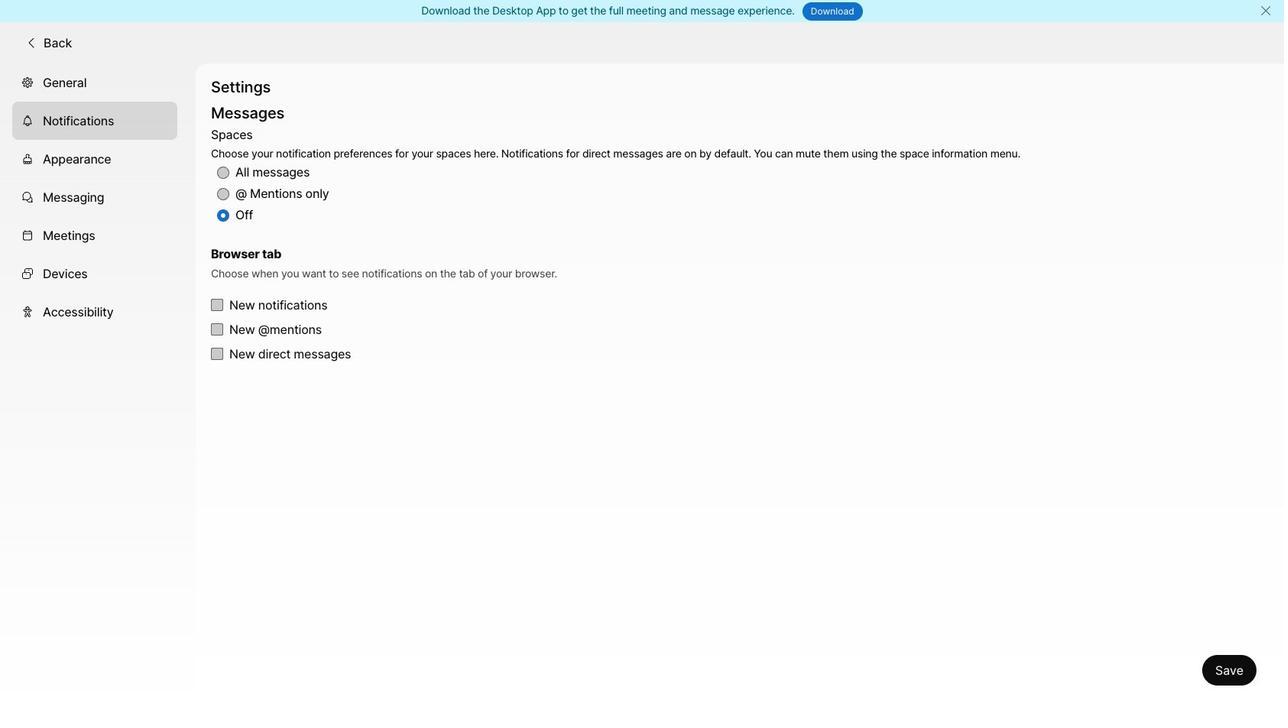Task type: vqa. For each thing, say whether or not it's contained in the screenshot.
Notifications tab
yes



Task type: locate. For each thing, give the bounding box(es) containing it.
option group
[[211, 124, 1021, 226]]

All messages radio
[[217, 167, 229, 179]]

messaging tab
[[12, 178, 177, 216]]

Off radio
[[217, 209, 229, 222]]

appearance tab
[[12, 140, 177, 178]]

cancel_16 image
[[1260, 5, 1272, 17]]

meetings tab
[[12, 216, 177, 254]]



Task type: describe. For each thing, give the bounding box(es) containing it.
@ Mentions only radio
[[217, 188, 229, 200]]

general tab
[[12, 63, 177, 101]]

devices tab
[[12, 254, 177, 292]]

accessibility tab
[[12, 292, 177, 331]]

notifications tab
[[12, 101, 177, 140]]

settings navigation
[[0, 63, 196, 710]]



